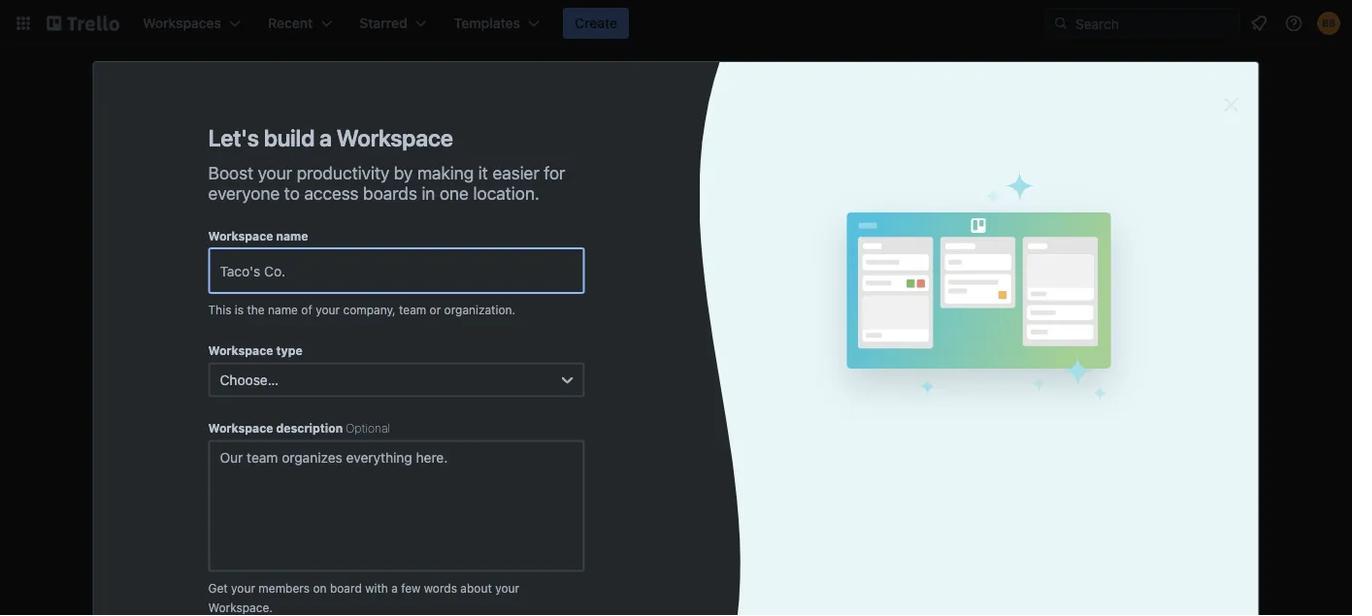 Task type: vqa. For each thing, say whether or not it's contained in the screenshot.
organization.
yes



Task type: describe. For each thing, give the bounding box(es) containing it.
on-
[[452, 402, 478, 420]]

or
[[430, 303, 441, 317]]

0 horizontal spatial a
[[319, 124, 332, 151]]

of
[[301, 303, 312, 317]]

trello
[[1065, 402, 1108, 420]]

create button
[[563, 8, 629, 39]]

1-on-1 meeting agenda
[[437, 402, 550, 439]]

everyone
[[208, 183, 280, 204]]

search image
[[1053, 16, 1069, 31]]

productivity
[[297, 162, 390, 183]]

my
[[1039, 402, 1062, 420]]

access
[[304, 183, 359, 204]]

love
[[838, 402, 869, 420]]

test
[[685, 402, 717, 420]]

apple test
[[638, 402, 717, 420]]

in
[[422, 183, 435, 204]]

for
[[544, 162, 565, 183]]

highlights link
[[136, 319, 384, 350]]

boost your productivity by making it easier for everyone to access boards in one location.
[[208, 162, 565, 204]]

one
[[440, 183, 469, 204]]

your up workspace.
[[231, 581, 255, 595]]

on
[[313, 581, 327, 595]]

b
[[434, 94, 456, 134]]

this is the name of your company, team or organization.
[[208, 303, 516, 317]]

1 horizontal spatial bob builder's workspace
[[483, 92, 703, 115]]

get
[[208, 581, 228, 595]]

views
[[206, 362, 243, 378]]

0 notifications image
[[1247, 12, 1271, 35]]

0 vertical spatial board
[[1111, 402, 1156, 420]]

your down 6 remaining
[[495, 581, 519, 595]]

choose…
[[220, 372, 278, 388]]

it
[[478, 162, 488, 183]]

this
[[208, 303, 231, 317]]

boards for your boards
[[506, 362, 559, 380]]

0 horizontal spatial workspace
[[264, 255, 333, 271]]

meeting
[[489, 402, 550, 420]]

your right of at the left of the page
[[316, 303, 340, 317]]

the
[[247, 303, 265, 317]]

workspace for workspace description optional
[[208, 422, 273, 435]]

words
[[424, 581, 457, 595]]

love link
[[831, 393, 1016, 487]]

primary element
[[0, 0, 1352, 47]]

templates link
[[136, 124, 384, 159]]

type
[[276, 344, 302, 358]]

settings link
[[136, 424, 384, 455]]

0 vertical spatial builder's
[[523, 92, 602, 115]]

your
[[468, 362, 502, 380]]

workspace for workspace name
[[208, 229, 273, 243]]

members
[[259, 581, 310, 595]]

1 horizontal spatial workspace
[[606, 92, 703, 115]]

home
[[175, 172, 213, 188]]

Workspace name text field
[[208, 248, 585, 294]]

organization.
[[444, 303, 516, 317]]

my trello board link
[[1031, 393, 1216, 487]]

create
[[575, 15, 618, 31]]

workspaces
[[148, 223, 217, 237]]



Task type: locate. For each thing, give the bounding box(es) containing it.
0 horizontal spatial builder's
[[204, 255, 260, 271]]

starred
[[468, 181, 525, 199]]

members link
[[136, 389, 384, 420]]

a
[[319, 124, 332, 151], [391, 581, 398, 595]]

your down templates link
[[258, 162, 292, 183]]

a right build
[[319, 124, 332, 151]]

name left of at the left of the page
[[268, 303, 298, 317]]

1 vertical spatial builder's
[[204, 255, 260, 271]]

builder's
[[523, 92, 602, 115], [204, 255, 260, 271]]

boards for starred boards
[[528, 181, 581, 199]]

builder's up for
[[523, 92, 602, 115]]

bob builder's workspace
[[483, 92, 703, 115], [175, 255, 333, 271]]

starred boards
[[468, 181, 581, 199]]

1 vertical spatial a
[[391, 581, 398, 595]]

b button
[[415, 85, 474, 144]]

1 vertical spatial bob builder's workspace
[[175, 255, 333, 271]]

apple test link
[[630, 393, 815, 487]]

let's
[[208, 124, 259, 151]]

workspace for workspace type
[[208, 344, 273, 358]]

1 vertical spatial name
[[268, 303, 298, 317]]

0 vertical spatial a
[[319, 124, 332, 151]]

boost
[[208, 162, 253, 183]]

bob
[[483, 92, 519, 115], [175, 255, 200, 271]]

home link
[[136, 163, 384, 198]]

remaining
[[500, 567, 554, 581]]

1 horizontal spatial bob
[[483, 92, 519, 115]]

bob right b
[[483, 92, 519, 115]]

board right on
[[330, 581, 362, 595]]

boards
[[206, 292, 250, 308]]

6
[[489, 567, 497, 581]]

settings
[[206, 431, 258, 447]]

0 horizontal spatial bob
[[175, 255, 200, 271]]

agenda
[[437, 421, 494, 439]]

company,
[[343, 303, 396, 317]]

workspace type
[[208, 344, 302, 358]]

boards right the starred
[[528, 181, 581, 199]]

optional
[[346, 422, 390, 435]]

0 horizontal spatial board
[[330, 581, 362, 595]]

highlights
[[206, 327, 269, 343]]

workspace description optional
[[208, 422, 390, 435]]

1-on-1 meeting agenda link
[[429, 393, 614, 487]]

workspace down members
[[208, 422, 273, 435]]

workspace
[[606, 92, 703, 115], [264, 255, 333, 271]]

bob builder (bobbuilder40) image
[[1317, 12, 1341, 35]]

my trello board
[[1039, 402, 1156, 420]]

by
[[394, 162, 413, 183]]

add image
[[353, 393, 377, 416]]

with
[[365, 581, 388, 595]]

0 vertical spatial bob
[[483, 92, 519, 115]]

workspace up by
[[337, 124, 453, 151]]

1 vertical spatial bob
[[175, 255, 200, 271]]

boards link
[[136, 284, 384, 315]]

bob builder's workspace link
[[136, 246, 384, 281]]

members
[[206, 397, 265, 413]]

apple
[[638, 402, 681, 420]]

to
[[284, 183, 300, 204]]

workspace name
[[208, 229, 308, 243]]

0 vertical spatial name
[[276, 229, 308, 243]]

bob builder's workspace up for
[[483, 92, 703, 115]]

bob builder's workspace down workspace name
[[175, 255, 333, 271]]

create a workspace image
[[353, 218, 377, 242]]

views link
[[136, 354, 384, 385]]

Search field
[[1069, 9, 1239, 38]]

workspace up bob builder's workspace link
[[208, 229, 273, 243]]

board right trello
[[1111, 402, 1156, 420]]

open information menu image
[[1284, 14, 1304, 33]]

board inside get your members on board with a few words about your workspace.
[[330, 581, 362, 595]]

about
[[460, 581, 492, 595]]

builder's up boards
[[204, 255, 260, 271]]

boards up meeting
[[506, 362, 559, 380]]

making
[[417, 162, 474, 183]]

location.
[[473, 183, 539, 204]]

boards left the in
[[363, 183, 417, 204]]

workspace.
[[208, 601, 273, 615]]

Our team organizes everything here. text field
[[208, 440, 585, 572]]

boards
[[528, 181, 581, 199], [363, 183, 417, 204], [506, 362, 559, 380]]

0 vertical spatial workspace
[[606, 92, 703, 115]]

a left "few"
[[391, 581, 398, 595]]

1 horizontal spatial board
[[1111, 402, 1156, 420]]

your inside boost your productivity by making it easier for everyone to access boards in one location.
[[258, 162, 292, 183]]

1 vertical spatial board
[[330, 581, 362, 595]]

name up bob builder's workspace link
[[276, 229, 308, 243]]

your boards
[[468, 362, 559, 380]]

1 horizontal spatial builder's
[[523, 92, 602, 115]]

description
[[276, 422, 343, 435]]

workspace up of at the left of the page
[[264, 255, 333, 271]]

easier
[[493, 162, 539, 183]]

is
[[235, 303, 244, 317]]

let's build a workspace
[[208, 124, 453, 151]]

board
[[1111, 402, 1156, 420], [330, 581, 362, 595]]

name
[[276, 229, 308, 243], [268, 303, 298, 317]]

team
[[399, 303, 426, 317]]

1 horizontal spatial a
[[391, 581, 398, 595]]

boards inside boost your productivity by making it easier for everyone to access boards in one location.
[[363, 183, 417, 204]]

workspace down highlights
[[208, 344, 273, 358]]

get your members on board with a few words about your workspace.
[[208, 581, 519, 615]]

bob down workspaces
[[175, 255, 200, 271]]

0 horizontal spatial bob builder's workspace
[[175, 255, 333, 271]]

your
[[258, 162, 292, 183], [316, 303, 340, 317], [231, 581, 255, 595], [495, 581, 519, 595]]

1 vertical spatial workspace
[[264, 255, 333, 271]]

workspace
[[337, 124, 453, 151], [208, 229, 273, 243], [208, 344, 273, 358], [208, 422, 273, 435]]

a inside get your members on board with a few words about your workspace.
[[391, 581, 398, 595]]

1-
[[437, 402, 452, 420]]

few
[[401, 581, 421, 595]]

0 vertical spatial bob builder's workspace
[[483, 92, 703, 115]]

6 remaining
[[489, 567, 554, 581]]

templates
[[175, 133, 241, 149]]

1
[[478, 402, 485, 420]]

workspace down primary element
[[606, 92, 703, 115]]

build
[[264, 124, 315, 151]]



